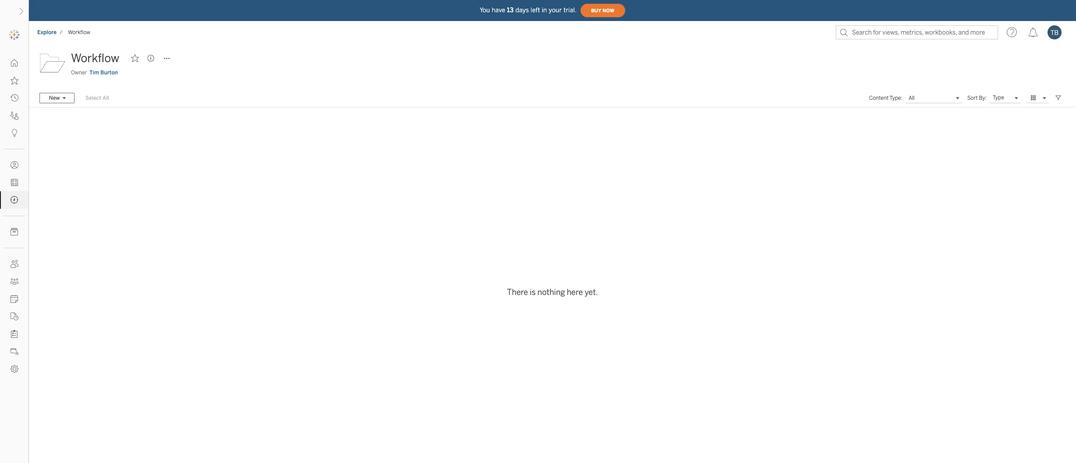 Task type: locate. For each thing, give the bounding box(es) containing it.
here
[[567, 288, 583, 298]]

all
[[102, 95, 109, 101], [909, 95, 915, 101]]

buy now
[[591, 8, 615, 13]]

Search for views, metrics, workbooks, and more text field
[[836, 25, 998, 39]]

workflow
[[68, 29, 90, 36], [71, 51, 119, 65]]

there is nothing here yet.
[[507, 288, 598, 298]]

recents image
[[11, 94, 18, 102]]

personal space image
[[11, 161, 18, 169]]

13
[[507, 6, 514, 14]]

site status image
[[11, 348, 18, 356]]

1 horizontal spatial all
[[909, 95, 915, 101]]

users image
[[11, 260, 18, 268]]

main navigation. press the up and down arrow keys to access links. element
[[0, 54, 28, 378]]

all button
[[905, 93, 962, 103]]

1 vertical spatial workflow
[[71, 51, 119, 65]]

external assets image
[[11, 228, 18, 236]]

have
[[492, 6, 505, 14]]

new button
[[39, 93, 75, 103]]

by:
[[979, 95, 987, 101]]

new
[[49, 95, 60, 101]]

2 all from the left
[[909, 95, 915, 101]]

shared with me image
[[11, 112, 18, 120]]

all right type:
[[909, 95, 915, 101]]

0 horizontal spatial all
[[102, 95, 109, 101]]

owner tim burton
[[71, 70, 118, 76]]

yet.
[[585, 288, 598, 298]]

days
[[516, 6, 529, 14]]

explore /
[[37, 29, 63, 36]]

left
[[531, 6, 540, 14]]

burton
[[100, 70, 118, 76]]

grid view image
[[1030, 94, 1038, 102]]

explore
[[37, 29, 57, 36]]

content
[[869, 95, 889, 101]]

all inside button
[[102, 95, 109, 101]]

workflow up owner tim burton
[[71, 51, 119, 65]]

type button
[[990, 93, 1021, 103]]

type:
[[890, 95, 903, 101]]

1 all from the left
[[102, 95, 109, 101]]

you
[[480, 6, 490, 14]]

select all button
[[80, 93, 115, 103]]

/
[[60, 29, 63, 36]]

workflow right '/'
[[68, 29, 90, 36]]

project image
[[39, 50, 66, 76]]

tim
[[89, 70, 99, 76]]

all right select
[[102, 95, 109, 101]]



Task type: describe. For each thing, give the bounding box(es) containing it.
buy now button
[[580, 4, 625, 18]]

select all
[[85, 95, 109, 101]]

schedules image
[[11, 296, 18, 303]]

explore link
[[37, 29, 57, 36]]

sort
[[968, 95, 978, 101]]

favorites image
[[11, 77, 18, 85]]

your
[[549, 6, 562, 14]]

tim burton link
[[89, 69, 118, 77]]

there
[[507, 288, 528, 298]]

sort by:
[[968, 95, 987, 101]]

all inside popup button
[[909, 95, 915, 101]]

is
[[530, 288, 536, 298]]

nothing
[[538, 288, 565, 298]]

0 vertical spatial workflow
[[68, 29, 90, 36]]

in
[[542, 6, 547, 14]]

type
[[993, 95, 1004, 101]]

tasks image
[[11, 331, 18, 338]]

owner
[[71, 70, 87, 76]]

select
[[85, 95, 101, 101]]

jobs image
[[11, 313, 18, 321]]

content type:
[[869, 95, 903, 101]]

trial.
[[564, 6, 577, 14]]

now
[[603, 8, 615, 13]]

home image
[[11, 59, 18, 67]]

buy
[[591, 8, 601, 13]]

groups image
[[11, 278, 18, 286]]

workflow element
[[65, 29, 93, 36]]

collections image
[[11, 179, 18, 187]]

settings image
[[11, 366, 18, 374]]

you have 13 days left in your trial.
[[480, 6, 577, 14]]

explore image
[[11, 196, 18, 204]]

recommendations image
[[11, 129, 18, 137]]

navigation panel element
[[0, 26, 28, 378]]



Task type: vqa. For each thing, say whether or not it's contained in the screenshot.
the top Workflow
yes



